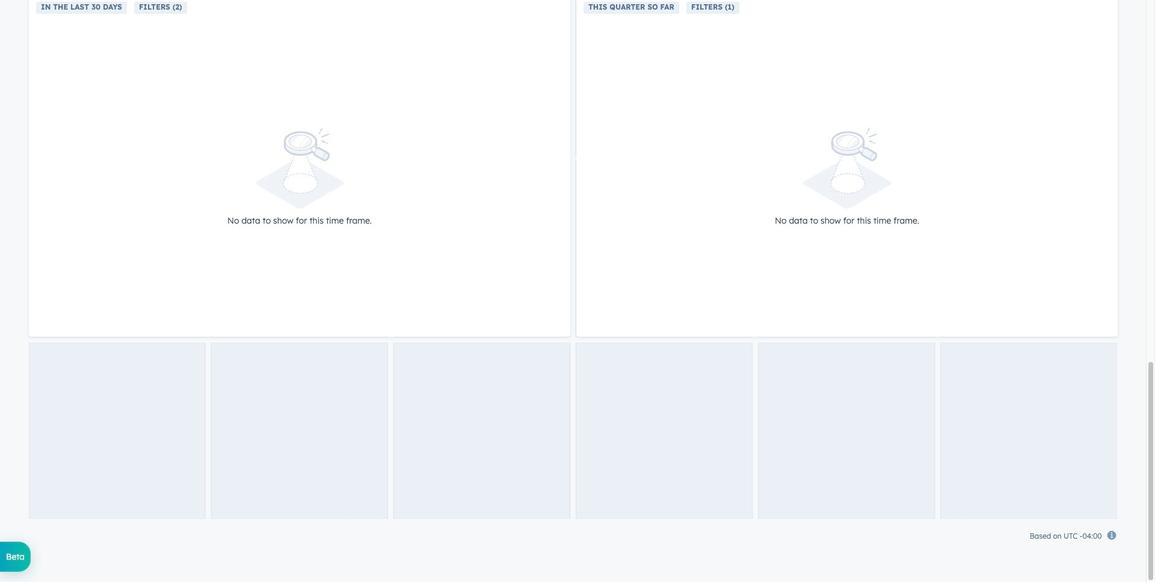 Task type: locate. For each thing, give the bounding box(es) containing it.
chat conversation closed totals by rep element
[[29, 0, 570, 337]]

chat conversation totals by chatflow element
[[577, 0, 1118, 337]]



Task type: vqa. For each thing, say whether or not it's contained in the screenshot.
Search HubSpot search field
no



